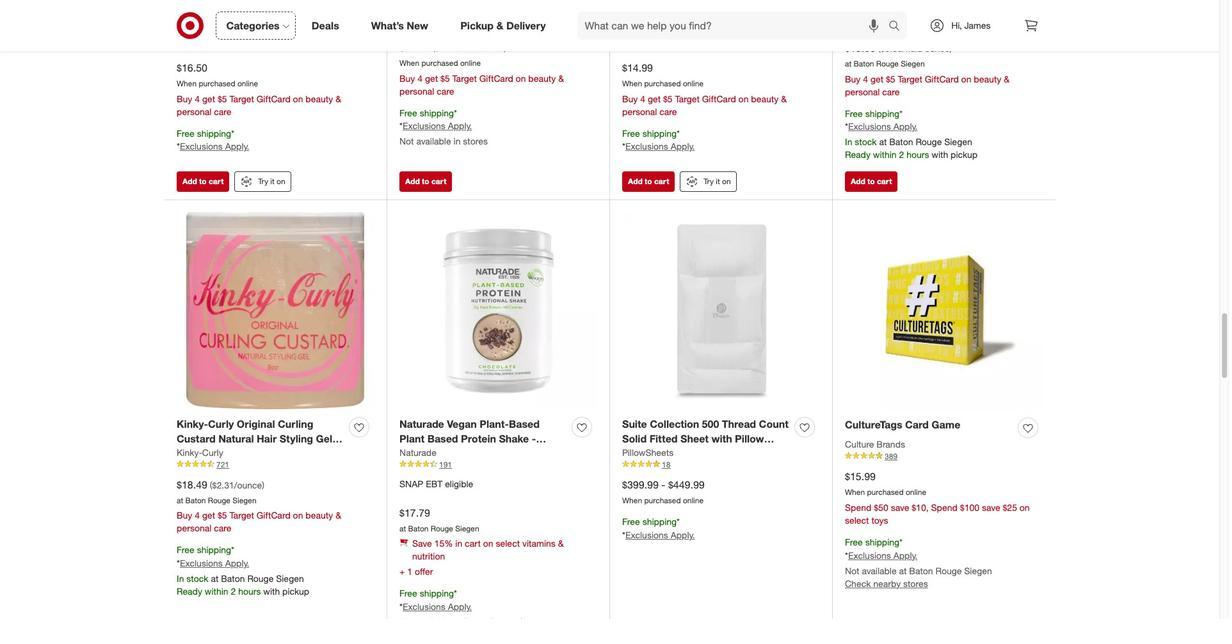 Task type: locate. For each thing, give the bounding box(es) containing it.
free shipping * * exclusions apply. for $399.99
[[622, 517, 695, 541]]

eligible
[[445, 479, 473, 490]]

1 horizontal spatial spend
[[931, 502, 958, 513]]

within for $18.49
[[205, 587, 228, 597]]

1 vertical spatial within
[[205, 587, 228, 597]]

1 horizontal spatial /fluid
[[903, 43, 923, 54]]

online for $15.99
[[906, 488, 926, 497]]

0 vertical spatial free shipping * * exclusions apply. in stock at  baton rouge siegen ready within 2 hours with pickup
[[845, 108, 978, 160]]

naturade for naturade vegan plant-based plant based protein shake - chocolate - 16.5oz
[[400, 418, 444, 431]]

spend left $50
[[845, 502, 872, 513]]

free for $16.50 when purchased online buy 4 get $5 target giftcard on beauty & personal care
[[177, 128, 194, 139]]

$17.79 for (
[[400, 41, 430, 54]]

1228 link
[[177, 22, 374, 33]]

mented for $14.99
[[622, 9, 653, 20]]

kinky- inside "link"
[[177, 447, 202, 458]]

when inside the $14.99 when purchased online buy 4 get $5 target giftcard on beauty & personal care
[[622, 79, 642, 88]]

mented cosmetics link for $14.99
[[622, 9, 698, 22]]

naturade
[[400, 418, 444, 431], [400, 447, 437, 458]]

shipping inside free shipping * * exclusions apply. not available at baton rouge siegen check nearby stores
[[865, 537, 900, 548]]

available for $17.79
[[416, 136, 451, 147]]

1 vertical spatial ready
[[177, 587, 202, 597]]

0 horizontal spatial cosmetics
[[210, 9, 253, 20]]

0 horizontal spatial /fluid
[[457, 42, 477, 53]]

2 spend from the left
[[931, 502, 958, 513]]

ounce inside $15.99 ( $5.33 /fluid ounce ) at baton rouge siegen buy 4 get $5 target giftcard on beauty & personal care
[[925, 43, 950, 54]]

kinky-
[[177, 418, 208, 431], [177, 447, 202, 458]]

4 add from the left
[[851, 177, 865, 186]]

1 horizontal spatial within
[[873, 149, 897, 160]]

1 horizontal spatial ready
[[845, 149, 871, 160]]

1 kinky- from the top
[[177, 418, 208, 431]]

( down girl
[[878, 43, 881, 54]]

suite
[[622, 418, 647, 431]]

1 horizontal spatial mented
[[622, 9, 653, 20]]

2 horizontal spatial )
[[950, 43, 952, 54]]

0 horizontal spatial mented
[[177, 9, 208, 20]]

1 horizontal spatial available
[[862, 566, 897, 577]]

1 vertical spatial free shipping * * exclusions apply. in stock at  baton rouge siegen ready within 2 hours with pickup
[[177, 545, 309, 597]]

0 vertical spatial pickup
[[951, 149, 978, 160]]

on inside $16.50 when purchased online buy 4 get $5 target giftcard on beauty & personal care
[[293, 93, 303, 104]]

shipping down $16.50 when purchased online buy 4 get $5 target giftcard on beauty & personal care
[[197, 128, 231, 139]]

mented cosmetics up 823
[[622, 9, 698, 20]]

try for $16.50
[[258, 177, 268, 186]]

stores
[[463, 136, 488, 147], [903, 578, 928, 589]]

0 horizontal spatial in
[[177, 574, 184, 585]]

1 horizontal spatial )
[[504, 42, 507, 53]]

1 horizontal spatial mented cosmetics
[[622, 9, 698, 20]]

culturetags card game image
[[845, 213, 1043, 411], [845, 213, 1043, 411]]

apply. for $14.99 when purchased online buy 4 get $5 target giftcard on beauty & personal care
[[671, 141, 695, 152]]

hours
[[907, 149, 929, 160], [238, 587, 261, 597]]

1 horizontal spatial save
[[982, 502, 1000, 513]]

naturade for naturade
[[400, 447, 437, 458]]

0 horizontal spatial try
[[258, 177, 268, 186]]

0 vertical spatial stock
[[855, 137, 877, 148]]

care inside $17.79 ( $4.14 /fluid ounce ) when purchased online buy 4 get $5 target giftcard on beauty & personal care
[[437, 86, 454, 96]]

1 horizontal spatial 2
[[899, 149, 904, 160]]

shipping down the $14.99 when purchased online buy 4 get $5 target giftcard on beauty & personal care
[[643, 128, 677, 139]]

0 horizontal spatial black
[[525, 9, 557, 24]]

0 horizontal spatial not
[[400, 136, 414, 147]]

apply. for $16.50 when purchased online buy 4 get $5 target giftcard on beauty & personal care
[[225, 141, 249, 152]]

- down 18
[[662, 479, 666, 492]]

) inside $17.79 ( $4.14 /fluid ounce ) when purchased online buy 4 get $5 target giftcard on beauty & personal care
[[504, 42, 507, 53]]

baton
[[854, 59, 874, 68], [889, 137, 913, 148], [185, 496, 206, 506], [408, 524, 429, 534], [909, 566, 933, 577], [221, 574, 245, 585]]

get inside $18.49 ( $2.31 /ounce ) at baton rouge siegen buy 4 get $5 target giftcard on beauty & personal care
[[202, 511, 215, 521]]

available inside free shipping * * exclusions apply. not available at baton rouge siegen check nearby stores
[[862, 566, 897, 577]]

rouge inside $15.99 ( $5.33 /fluid ounce ) at baton rouge siegen buy 4 get $5 target giftcard on beauty & personal care
[[876, 59, 899, 68]]

search
[[883, 20, 914, 33]]

available inside free shipping * * exclusions apply. not available in stores
[[416, 136, 451, 147]]

purchased down $14.99
[[644, 79, 681, 88]]

care inside the $14.99 when purchased online buy 4 get $5 target giftcard on beauty & personal care
[[660, 106, 677, 117]]

with inside suite collection 500 thread count solid fitted sheet with pillow inserts - pillowsheets
[[712, 433, 732, 445]]

2 vertical spatial with
[[263, 587, 280, 597]]

exclusions for $399.99 - $449.99 when purchased online
[[625, 530, 668, 541]]

available for $15.99
[[862, 566, 897, 577]]

1 vertical spatial select
[[496, 539, 520, 550]]

naturade vegan plant-based plant based protein shake - chocolate - 16.5oz link
[[400, 417, 567, 460]]

1 vertical spatial $17.79
[[400, 507, 430, 520]]

select left vitamins
[[496, 539, 520, 550]]

1 vertical spatial naturade
[[400, 447, 437, 458]]

apply. down $18.49 ( $2.31 /ounce ) at baton rouge siegen buy 4 get $5 target giftcard on beauty & personal care
[[225, 558, 249, 569]]

2 to from the left
[[422, 177, 429, 186]]

siegen inside $18.49 ( $2.31 /ounce ) at baton rouge siegen buy 4 get $5 target giftcard on beauty & personal care
[[233, 496, 256, 506]]

online for $16.50
[[237, 79, 258, 88]]

card
[[905, 419, 929, 431]]

free for $15.99 when purchased online spend $50 save $10, spend $100 save $25 on select toys
[[845, 537, 863, 548]]

0 horizontal spatial try it on
[[258, 177, 285, 186]]

gel
[[316, 433, 332, 445]]

/fluid down search button
[[903, 43, 923, 54]]

natural
[[218, 433, 254, 445]]

1 horizontal spatial black
[[845, 10, 867, 21]]

1 it from the left
[[270, 177, 274, 186]]

culturetags card game link
[[845, 418, 961, 433]]

purchased down $399.99
[[644, 496, 681, 506]]

target inside $16.50 when purchased online buy 4 get $5 target giftcard on beauty & personal care
[[230, 93, 254, 104]]

online down pickup
[[460, 58, 481, 68]]

2 try from the left
[[704, 177, 714, 186]]

0 vertical spatial kinky-
[[177, 418, 208, 431]]

0 horizontal spatial ounce
[[479, 42, 504, 53]]

online inside $17.79 ( $4.14 /fluid ounce ) when purchased online buy 4 get $5 target giftcard on beauty & personal care
[[460, 58, 481, 68]]

0 horizontal spatial free shipping * * exclusions apply. in stock at  baton rouge siegen ready within 2 hours with pickup
[[177, 545, 309, 597]]

2 try it on button from the left
[[680, 172, 737, 192]]

1 horizontal spatial stock
[[855, 137, 877, 148]]

1 add from the left
[[182, 177, 197, 186]]

beauty inside $15.99 ( $5.33 /fluid ounce ) at baton rouge siegen buy 4 get $5 target giftcard on beauty & personal care
[[974, 73, 1002, 84]]

not inside free shipping * * exclusions apply. not available in stores
[[400, 136, 414, 147]]

not
[[400, 136, 414, 147], [845, 566, 860, 577]]

0 horizontal spatial it
[[270, 177, 274, 186]]

kinky- up custard
[[177, 418, 208, 431]]

shipping down toys
[[865, 537, 900, 548]]

purchased for $14.99
[[644, 79, 681, 88]]

1 mented cosmetics from the left
[[177, 9, 253, 20]]

within
[[873, 149, 897, 160], [205, 587, 228, 597]]

pillowsheets down solid
[[622, 447, 674, 458]]

ready
[[845, 149, 871, 160], [177, 587, 202, 597]]

1 horizontal spatial stores
[[903, 578, 928, 589]]

0 horizontal spatial try it on button
[[235, 172, 291, 192]]

4
[[418, 73, 423, 84], [863, 73, 868, 84], [195, 93, 200, 104], [640, 93, 645, 104], [195, 511, 200, 521]]

0 vertical spatial 2
[[899, 149, 904, 160]]

( down what's new link at the left of the page
[[433, 42, 435, 53]]

apply. inside free shipping * * exclusions apply. not available at baton rouge siegen check nearby stores
[[894, 550, 918, 561]]

siegen inside $17.79 at baton rouge siegen
[[455, 524, 479, 534]]

add to cart
[[182, 177, 224, 186], [405, 177, 446, 186], [628, 177, 669, 186], [851, 177, 892, 186]]

get inside $16.50 when purchased online buy 4 get $5 target giftcard on beauty & personal care
[[202, 93, 215, 104]]

online
[[460, 58, 481, 68], [237, 79, 258, 88], [683, 79, 704, 88], [906, 488, 926, 497], [683, 496, 704, 506]]

apply. up nearby
[[894, 550, 918, 561]]

apply. down the save 15% in cart on select vitamins & nutrition
[[448, 602, 472, 613]]

cosmetics for $16.50
[[210, 9, 253, 20]]

spend right $10, on the bottom right of page
[[931, 502, 958, 513]]

0 vertical spatial stores
[[463, 136, 488, 147]]

) down 1856 link
[[950, 43, 952, 54]]

2 $17.79 from the top
[[400, 507, 430, 520]]

curly up the 721
[[202, 447, 223, 458]]

0 horizontal spatial hours
[[238, 587, 261, 597]]

2 horizontal spatial with
[[932, 149, 948, 160]]

giftcard inside the $14.99 when purchased online buy 4 get $5 target giftcard on beauty & personal care
[[702, 93, 736, 104]]

2 mented cosmetics from the left
[[622, 9, 698, 20]]

$5 inside $15.99 ( $5.33 /fluid ounce ) at baton rouge siegen buy 4 get $5 target giftcard on beauty & personal care
[[886, 73, 895, 84]]

save left $25
[[982, 502, 1000, 513]]

$15.99 for when
[[845, 471, 876, 483]]

in for $18.49
[[177, 574, 184, 585]]

3 add from the left
[[628, 177, 643, 186]]

shipping for $399.99 - $449.99 when purchased online
[[643, 517, 677, 528]]

*
[[454, 107, 457, 118], [900, 108, 903, 119], [400, 121, 403, 132], [845, 121, 848, 132], [231, 128, 234, 139], [677, 128, 680, 139], [177, 141, 180, 152], [622, 141, 625, 152], [677, 517, 680, 528], [622, 530, 625, 541], [900, 537, 903, 548], [231, 545, 234, 556], [845, 550, 848, 561], [177, 558, 180, 569], [454, 589, 457, 599], [400, 602, 403, 613]]

1 horizontal spatial try it on button
[[680, 172, 737, 192]]

2 kinky- from the top
[[177, 447, 202, 458]]

when inside $16.50 when purchased online buy 4 get $5 target giftcard on beauty & personal care
[[177, 79, 197, 88]]

stores inside free shipping * * exclusions apply. not available in stores
[[463, 136, 488, 147]]

1 horizontal spatial cosmetics
[[656, 9, 698, 20]]

1 try it on button from the left
[[235, 172, 291, 192]]

1 vertical spatial kinky-
[[177, 447, 202, 458]]

1 $17.79 from the top
[[400, 41, 430, 54]]

based
[[509, 418, 540, 431], [427, 433, 458, 445]]

pillowsheets link
[[622, 447, 674, 459]]

1 horizontal spatial based
[[509, 418, 540, 431]]

3 add to cart from the left
[[628, 177, 669, 186]]

personal inside $18.49 ( $2.31 /ounce ) at baton rouge siegen buy 4 get $5 target giftcard on beauty & personal care
[[177, 523, 212, 534]]

purchased inside "$15.99 when purchased online spend $50 save $10, spend $100 save $25 on select toys"
[[867, 488, 904, 497]]

add
[[182, 177, 197, 186], [405, 177, 420, 186], [628, 177, 643, 186], [851, 177, 865, 186]]

1 horizontal spatial mented cosmetics link
[[622, 9, 698, 22]]

mented cosmetics up 1228
[[177, 9, 253, 20]]

1 vertical spatial stock
[[187, 574, 208, 585]]

curly inside "link"
[[202, 447, 223, 458]]

not for $15.99
[[845, 566, 860, 577]]

0 horizontal spatial with
[[263, 587, 280, 597]]

apply. down $399.99 - $449.99 when purchased online
[[671, 530, 695, 541]]

1 vertical spatial in
[[177, 574, 184, 585]]

0 horizontal spatial (
[[210, 480, 212, 491]]

0 vertical spatial based
[[509, 418, 540, 431]]

kinky- down custard
[[177, 447, 202, 458]]

beauty inside $17.79 ( $4.14 /fluid ounce ) when purchased online buy 4 get $5 target giftcard on beauty & personal care
[[528, 73, 556, 84]]

naturade down plant
[[400, 447, 437, 458]]

$17.79 ( $4.14 /fluid ounce ) when purchased online buy 4 get $5 target giftcard on beauty & personal care
[[400, 41, 564, 96]]

not inside free shipping * * exclusions apply. not available at baton rouge siegen check nearby stores
[[845, 566, 860, 577]]

hours for $18.49
[[238, 587, 261, 597]]

naturade vegan plant-based plant based protein shake - chocolate - 16.5oz image
[[400, 213, 597, 410], [400, 213, 597, 410]]

apply. for $15.99 ( $5.33 /fluid ounce ) at baton rouge siegen buy 4 get $5 target giftcard on beauty & personal care
[[894, 121, 918, 132]]

shipping down $18.49 ( $2.31 /ounce ) at baton rouge siegen buy 4 get $5 target giftcard on beauty & personal care
[[197, 545, 231, 556]]

when down what's new link at the left of the page
[[400, 58, 419, 68]]

ounce inside $17.79 ( $4.14 /fluid ounce ) when purchased online buy 4 get $5 target giftcard on beauty & personal care
[[479, 42, 504, 53]]

2 it from the left
[[716, 177, 720, 186]]

1 horizontal spatial ounce
[[925, 43, 950, 54]]

baton inside $18.49 ( $2.31 /ounce ) at baton rouge siegen buy 4 get $5 target giftcard on beauty & personal care
[[185, 496, 206, 506]]

0 horizontal spatial save
[[891, 502, 909, 513]]

1 vertical spatial stores
[[903, 578, 928, 589]]

- right shake
[[532, 433, 536, 445]]

1 vertical spatial pickup
[[282, 587, 309, 597]]

4 add to cart from the left
[[851, 177, 892, 186]]

/fluid inside $17.79 ( $4.14 /fluid ounce ) when purchased online buy 4 get $5 target giftcard on beauty & personal care
[[457, 42, 477, 53]]

mented cosmetics link up 1228
[[177, 9, 253, 22]]

0 vertical spatial $17.79
[[400, 41, 430, 54]]

1 try from the left
[[258, 177, 268, 186]]

4 to from the left
[[868, 177, 875, 186]]

within for $15.99
[[873, 149, 897, 160]]

target inside $17.79 ( $4.14 /fluid ounce ) when purchased online buy 4 get $5 target giftcard on beauty & personal care
[[452, 73, 477, 84]]

2
[[899, 149, 904, 160], [231, 587, 236, 597]]

online down $449.99
[[683, 496, 704, 506]]

personal inside $15.99 ( $5.33 /fluid ounce ) at baton rouge siegen buy 4 get $5 target giftcard on beauty & personal care
[[845, 86, 880, 97]]

$15.99 down "culture" at the right of page
[[845, 471, 876, 483]]

select
[[845, 515, 869, 526], [496, 539, 520, 550]]

$17.79 for at
[[400, 507, 430, 520]]

try it on button for $16.50
[[235, 172, 291, 192]]

free shipping * * exclusions apply. in stock at  baton rouge siegen ready within 2 hours with pickup for $15.99
[[845, 108, 978, 160]]

1 horizontal spatial try it on
[[704, 177, 731, 186]]

1 add to cart from the left
[[182, 177, 224, 186]]

1 vertical spatial 2
[[231, 587, 236, 597]]

ounce for $17.79
[[479, 42, 504, 53]]

1 horizontal spatial hours
[[907, 149, 929, 160]]

apply. for $18.49 ( $2.31 /ounce ) at baton rouge siegen buy 4 get $5 target giftcard on beauty & personal care
[[225, 558, 249, 569]]

apply. down $17.79 ( $4.14 /fluid ounce ) when purchased online buy 4 get $5 target giftcard on beauty & personal care
[[448, 121, 472, 132]]

when down $14.99
[[622, 79, 642, 88]]

free for $399.99 - $449.99 when purchased online
[[622, 517, 640, 528]]

0 horizontal spatial select
[[496, 539, 520, 550]]

0 horizontal spatial mented cosmetics link
[[177, 9, 253, 22]]

naturade link
[[400, 447, 437, 459]]

shipping for $18.49 ( $2.31 /ounce ) at baton rouge siegen buy 4 get $5 target giftcard on beauty & personal care
[[197, 545, 231, 556]]

free shipping * * exclusions apply. for $16.50
[[177, 128, 249, 152]]

exclusions for $16.50 when purchased online buy 4 get $5 target giftcard on beauty & personal care
[[180, 141, 223, 152]]

2 mented cosmetics link from the left
[[622, 9, 698, 22]]

2 naturade from the top
[[400, 447, 437, 458]]

1 horizontal spatial in
[[845, 137, 852, 148]]

1 horizontal spatial free shipping * * exclusions apply. in stock at  baton rouge siegen ready within 2 hours with pickup
[[845, 108, 978, 160]]

rouge
[[876, 59, 899, 68], [916, 137, 942, 148], [208, 496, 230, 506], [431, 524, 453, 534], [936, 566, 962, 577], [247, 574, 274, 585]]

1 vertical spatial not
[[845, 566, 860, 577]]

delivery
[[506, 19, 546, 32]]

chocolate
[[400, 447, 450, 460]]

2 try it on from the left
[[704, 177, 731, 186]]

apply. down $16.50 when purchased online buy 4 get $5 target giftcard on beauty & personal care
[[225, 141, 249, 152]]

shipping for $17.79 ( $4.14 /fluid ounce ) when purchased online buy 4 get $5 target giftcard on beauty & personal care
[[420, 107, 454, 118]]

0 vertical spatial hours
[[907, 149, 929, 160]]

ebt
[[426, 479, 443, 490]]

mented cosmetics link up 823
[[622, 9, 698, 22]]

giftcard
[[479, 73, 513, 84], [925, 73, 959, 84], [257, 93, 291, 104], [702, 93, 736, 104], [257, 511, 291, 521]]

cart inside the save 15% in cart on select vitamins & nutrition
[[465, 539, 481, 550]]

( inside $18.49 ( $2.31 /ounce ) at baton rouge siegen buy 4 get $5 target giftcard on beauty & personal care
[[210, 480, 212, 491]]

available
[[416, 136, 451, 147], [862, 566, 897, 577]]

ounce down pickup & delivery
[[479, 42, 504, 53]]

/fluid inside $15.99 ( $5.33 /fluid ounce ) at baton rouge siegen buy 4 get $5 target giftcard on beauty & personal care
[[903, 43, 923, 54]]

) inside $15.99 ( $5.33 /fluid ounce ) at baton rouge siegen buy 4 get $5 target giftcard on beauty & personal care
[[950, 43, 952, 54]]

purchased down $16.50
[[199, 79, 235, 88]]

0 horizontal spatial pickup
[[282, 587, 309, 597]]

/fluid down pickup
[[457, 42, 477, 53]]

buy black link
[[489, 3, 567, 32]]

$2.31
[[212, 480, 234, 491]]

4 add to cart button from the left
[[845, 172, 898, 192]]

1 save from the left
[[891, 502, 909, 513]]

( inside $15.99 ( $5.33 /fluid ounce ) at baton rouge siegen buy 4 get $5 target giftcard on beauty & personal care
[[878, 43, 881, 54]]

get down $16.50
[[202, 93, 215, 104]]

toys
[[872, 515, 888, 526]]

buy black
[[499, 9, 557, 24]]

kinky- inside kinky-curly original curling custard natural hair styling gel - 8oz
[[177, 418, 208, 431]]

purchased for $15.99
[[867, 488, 904, 497]]

us
[[629, 9, 644, 24]]

1228
[[216, 22, 234, 32]]

pickup & delivery
[[460, 19, 546, 32]]

online inside "$15.99 when purchased online spend $50 save $10, spend $100 save $25 on select toys"
[[906, 488, 926, 497]]

naturade inside naturade vegan plant-based plant based protein shake - chocolate - 16.5oz
[[400, 418, 444, 431]]

siegen
[[901, 59, 925, 68], [945, 137, 972, 148], [233, 496, 256, 506], [455, 524, 479, 534], [964, 566, 992, 577], [276, 574, 304, 585]]

sheet
[[681, 433, 709, 445]]

1 horizontal spatial not
[[845, 566, 860, 577]]

$100
[[960, 502, 980, 513]]

+ 1 offer
[[400, 567, 433, 578]]

purchased up $50
[[867, 488, 904, 497]]

try it on button for $14.99
[[680, 172, 737, 192]]

mented cosmetics link
[[177, 9, 253, 22], [622, 9, 698, 22]]

0 vertical spatial curly
[[208, 418, 234, 431]]

when for $15.99
[[845, 488, 865, 497]]

- right gel
[[335, 433, 339, 445]]

shipping down $15.99 ( $5.33 /fluid ounce ) at baton rouge siegen buy 4 get $5 target giftcard on beauty & personal care
[[865, 108, 900, 119]]

1 naturade from the top
[[400, 418, 444, 431]]

online up $10, on the bottom right of page
[[906, 488, 926, 497]]

count
[[759, 418, 789, 431]]

it for $14.99
[[716, 177, 720, 186]]

0 vertical spatial ready
[[845, 149, 871, 160]]

2 pillowsheets from the left
[[666, 447, 729, 460]]

0 horizontal spatial stock
[[187, 574, 208, 585]]

when down $16.50
[[177, 79, 197, 88]]

it
[[270, 177, 274, 186], [716, 177, 720, 186]]

0 horizontal spatial ready
[[177, 587, 202, 597]]

based up shake
[[509, 418, 540, 431]]

0 vertical spatial select
[[845, 515, 869, 526]]

check
[[845, 578, 871, 589]]

What can we help you find? suggestions appear below search field
[[577, 12, 892, 40]]

exclusions inside free shipping * * exclusions apply. not available at baton rouge siegen check nearby stores
[[848, 550, 891, 561]]

2 horizontal spatial (
[[878, 43, 881, 54]]

james
[[964, 20, 991, 31]]

black girl sunscreen
[[845, 10, 929, 21]]

purchased down $4.14
[[422, 58, 458, 68]]

( inside $17.79 ( $4.14 /fluid ounce ) when purchased online buy 4 get $5 target giftcard on beauty & personal care
[[433, 42, 435, 53]]

free inside free shipping * * exclusions apply. not available in stores
[[400, 107, 417, 118]]

pillowsheets
[[622, 447, 674, 458], [666, 447, 729, 460]]

get down $5.33 at the right of the page
[[871, 73, 884, 84]]

1 horizontal spatial select
[[845, 515, 869, 526]]

curly up natural
[[208, 418, 234, 431]]

$17.79 down snap
[[400, 507, 430, 520]]

1 try it on from the left
[[258, 177, 285, 186]]

on
[[516, 73, 526, 84], [961, 73, 972, 84], [293, 93, 303, 104], [739, 93, 749, 104], [277, 177, 285, 186], [722, 177, 731, 186], [1020, 502, 1030, 513], [293, 511, 303, 521], [483, 539, 493, 550]]

learn link
[[680, 3, 731, 32]]

try it on for $14.99
[[704, 177, 731, 186]]

1 horizontal spatial pickup
[[951, 149, 978, 160]]

free shipping * * exclusions apply. in stock at  baton rouge siegen ready within 2 hours with pickup
[[845, 108, 978, 160], [177, 545, 309, 597]]

get down $4.14
[[425, 73, 438, 84]]

based up chocolate
[[427, 433, 458, 445]]

1 $15.99 from the top
[[845, 42, 876, 54]]

$5 inside $17.79 ( $4.14 /fluid ounce ) when purchased online buy 4 get $5 target giftcard on beauty & personal care
[[440, 73, 450, 84]]

get down $14.99
[[648, 93, 661, 104]]

2 $15.99 from the top
[[845, 471, 876, 483]]

1 vertical spatial with
[[712, 433, 732, 445]]

- inside kinky-curly original curling custard natural hair styling gel - 8oz
[[335, 433, 339, 445]]

suite collection 500 thread count solid fitted sheet with pillow inserts - pillowsheets link
[[622, 417, 789, 460]]

1 vertical spatial hours
[[238, 587, 261, 597]]

apply. for $15.99 when purchased online spend $50 save $10, spend $100 save $25 on select toys
[[894, 550, 918, 561]]

beauty
[[528, 73, 556, 84], [974, 73, 1002, 84], [306, 93, 333, 104], [751, 93, 779, 104], [306, 511, 333, 521]]

1 horizontal spatial (
[[433, 42, 435, 53]]

ounce down 1856 link
[[925, 43, 950, 54]]

kinky- for kinky-curly original curling custard natural hair styling gel - 8oz
[[177, 418, 208, 431]]

spend
[[845, 502, 872, 513], [931, 502, 958, 513]]

add to cart button
[[177, 172, 229, 192], [400, 172, 452, 192], [622, 172, 675, 192], [845, 172, 898, 192]]

stock
[[855, 137, 877, 148], [187, 574, 208, 585]]

when down $399.99
[[622, 496, 642, 506]]

0 horizontal spatial mented cosmetics
[[177, 9, 253, 20]]

apply.
[[448, 121, 472, 132], [894, 121, 918, 132], [225, 141, 249, 152], [671, 141, 695, 152], [671, 530, 695, 541], [894, 550, 918, 561], [225, 558, 249, 569], [448, 602, 472, 613]]

check nearby stores button
[[845, 578, 928, 591]]

( for $18.49
[[210, 480, 212, 491]]

purchased
[[422, 58, 458, 68], [199, 79, 235, 88], [644, 79, 681, 88], [867, 488, 904, 497], [644, 496, 681, 506]]

0 horizontal spatial stores
[[463, 136, 488, 147]]

( right $18.49
[[210, 480, 212, 491]]

cosmetics up 823
[[656, 9, 698, 20]]

- down fitted
[[659, 447, 663, 460]]

when
[[400, 58, 419, 68], [177, 79, 197, 88], [622, 79, 642, 88], [845, 488, 865, 497], [622, 496, 642, 506]]

apply. down the $14.99 when purchased online buy 4 get $5 target giftcard on beauty & personal care
[[671, 141, 695, 152]]

0 vertical spatial not
[[400, 136, 414, 147]]

1 horizontal spatial with
[[712, 433, 732, 445]]

mented cosmetics for $14.99
[[622, 9, 698, 20]]

$17.79 inside $17.79 ( $4.14 /fluid ounce ) when purchased online buy 4 get $5 target giftcard on beauty & personal care
[[400, 41, 430, 54]]

1 horizontal spatial it
[[716, 177, 720, 186]]

0 vertical spatial $15.99
[[845, 42, 876, 54]]

1 horizontal spatial try
[[704, 177, 714, 186]]

apply. down $15.99 ( $5.33 /fluid ounce ) at baton rouge siegen buy 4 get $5 target giftcard on beauty & personal care
[[894, 121, 918, 132]]

1 vertical spatial $15.99
[[845, 471, 876, 483]]

fitted
[[650, 433, 678, 445]]

1 vertical spatial curly
[[202, 447, 223, 458]]

1 mented from the left
[[177, 9, 208, 20]]

1 vertical spatial in
[[455, 539, 462, 550]]

2 for $18.49
[[231, 587, 236, 597]]

ready for $18.49
[[177, 587, 202, 597]]

free shipping * * exclusions apply. not available in stores
[[400, 107, 488, 147]]

0 horizontal spatial available
[[416, 136, 451, 147]]

0 horizontal spatial 2
[[231, 587, 236, 597]]

1856
[[885, 23, 902, 33]]

giftcard inside $15.99 ( $5.33 /fluid ounce ) at baton rouge siegen buy 4 get $5 target giftcard on beauty & personal care
[[925, 73, 959, 84]]

save right $50
[[891, 502, 909, 513]]

kinky-curly original curling custard natural hair styling gel -  8oz image
[[177, 213, 374, 410], [177, 213, 374, 410]]

when down "culture" at the right of page
[[845, 488, 865, 497]]

$15.99 left $5.33 at the right of the page
[[845, 42, 876, 54]]

save
[[412, 539, 432, 550]]

purchased inside the $14.99 when purchased online buy 4 get $5 target giftcard on beauty & personal care
[[644, 79, 681, 88]]

) down 721 link in the left bottom of the page
[[262, 480, 264, 491]]

online down the "823" link
[[683, 79, 704, 88]]

0 vertical spatial available
[[416, 136, 451, 147]]

cosmetics for $14.99
[[656, 9, 698, 20]]

siegen inside $15.99 ( $5.33 /fluid ounce ) at baton rouge siegen buy 4 get $5 target giftcard on beauty & personal care
[[901, 59, 925, 68]]

4 inside $16.50 when purchased online buy 4 get $5 target giftcard on beauty & personal care
[[195, 93, 200, 104]]

online inside $16.50 when purchased online buy 4 get $5 target giftcard on beauty & personal care
[[237, 79, 258, 88]]

shipping down $17.79 ( $4.14 /fluid ounce ) when purchased online buy 4 get $5 target giftcard on beauty & personal care
[[420, 107, 454, 118]]

culturetags card game
[[845, 419, 961, 431]]

buy inside $15.99 ( $5.33 /fluid ounce ) at baton rouge siegen buy 4 get $5 target giftcard on beauty & personal care
[[845, 73, 861, 84]]

0 vertical spatial within
[[873, 149, 897, 160]]

2 mented from the left
[[622, 9, 653, 20]]

suite collection 500 thread count solid fitted sheet with pillow inserts - pillowsheets image
[[622, 213, 820, 410], [622, 213, 820, 410]]

$17.79 down new
[[400, 41, 430, 54]]

cosmetics up 1228
[[210, 9, 253, 20]]

naturade up plant
[[400, 418, 444, 431]]

exclusions for $18.49 ( $2.31 /ounce ) at baton rouge siegen buy 4 get $5 target giftcard on beauty & personal care
[[180, 558, 223, 569]]

0 horizontal spatial spend
[[845, 502, 872, 513]]

0 horizontal spatial )
[[262, 480, 264, 491]]

apply. inside free shipping * * exclusions apply. not available in stores
[[448, 121, 472, 132]]

free shipping * * exclusions apply. not available at baton rouge siegen check nearby stores
[[845, 537, 992, 589]]

get down $2.31
[[202, 511, 215, 521]]

in inside the save 15% in cart on select vitamins & nutrition
[[455, 539, 462, 550]]

) down pickup & delivery link
[[504, 42, 507, 53]]

0 vertical spatial with
[[932, 149, 948, 160]]

1 mented cosmetics link from the left
[[177, 9, 253, 22]]

online down categories
[[237, 79, 258, 88]]

curly for kinky-curly original curling custard natural hair styling gel - 8oz
[[208, 418, 234, 431]]

purchased for $16.50
[[199, 79, 235, 88]]

1 cosmetics from the left
[[210, 9, 253, 20]]

2 cosmetics from the left
[[656, 9, 698, 20]]

ounce
[[479, 42, 504, 53], [925, 43, 950, 54]]

free inside free shipping * * exclusions apply. not available at baton rouge siegen check nearby stores
[[845, 537, 863, 548]]

1 vertical spatial available
[[862, 566, 897, 577]]

what's
[[371, 19, 404, 32]]

$17.79 inside $17.79 at baton rouge siegen
[[400, 507, 430, 520]]

shipping down $399.99 - $449.99 when purchased online
[[643, 517, 677, 528]]

exclusions inside free shipping * * exclusions apply. not available in stores
[[403, 121, 446, 132]]

0 horizontal spatial based
[[427, 433, 458, 445]]

shipping inside free shipping * * exclusions apply. not available in stores
[[420, 107, 454, 118]]

pillowsheets down sheet
[[666, 447, 729, 460]]

select left toys
[[845, 515, 869, 526]]

0 vertical spatial in
[[454, 136, 461, 147]]

buy inside $16.50 when purchased online buy 4 get $5 target giftcard on beauty & personal care
[[177, 93, 192, 104]]

0 vertical spatial naturade
[[400, 418, 444, 431]]

target inside the $14.99 when purchased online buy 4 get $5 target giftcard on beauty & personal care
[[675, 93, 700, 104]]



Task type: describe. For each thing, give the bounding box(es) containing it.
giftcard inside $17.79 ( $4.14 /fluid ounce ) when purchased online buy 4 get $5 target giftcard on beauty & personal care
[[479, 73, 513, 84]]

kinky-curly link
[[177, 447, 223, 459]]

select inside "$15.99 when purchased online spend $50 save $10, spend $100 save $25 on select toys"
[[845, 515, 869, 526]]

rouge inside $18.49 ( $2.31 /ounce ) at baton rouge siegen buy 4 get $5 target giftcard on beauty & personal care
[[208, 496, 230, 506]]

rouge inside $17.79 at baton rouge siegen
[[431, 524, 453, 534]]

at inside $18.49 ( $2.31 /ounce ) at baton rouge siegen buy 4 get $5 target giftcard on beauty & personal care
[[177, 496, 183, 506]]

free for $18.49 ( $2.31 /ounce ) at baton rouge siegen buy 4 get $5 target giftcard on beauty & personal care
[[177, 545, 194, 556]]

$5 inside $18.49 ( $2.31 /ounce ) at baton rouge siegen buy 4 get $5 target giftcard on beauty & personal care
[[218, 511, 227, 521]]

on inside the $14.99 when purchased online buy 4 get $5 target giftcard on beauty & personal care
[[739, 93, 749, 104]]

4 inside $17.79 ( $4.14 /fluid ounce ) when purchased online buy 4 get $5 target giftcard on beauty & personal care
[[418, 73, 423, 84]]

& inside the save 15% in cart on select vitamins & nutrition
[[558, 539, 564, 550]]

when inside $399.99 - $449.99 when purchased online
[[622, 496, 642, 506]]

beauty inside $16.50 when purchased online buy 4 get $5 target giftcard on beauty & personal care
[[306, 93, 333, 104]]

curly for kinky-curly
[[202, 447, 223, 458]]

1 add to cart button from the left
[[177, 172, 229, 192]]

personal inside $17.79 ( $4.14 /fluid ounce ) when purchased online buy 4 get $5 target giftcard on beauty & personal care
[[400, 86, 434, 96]]

free for $17.79 ( $4.14 /fluid ounce ) when purchased online buy 4 get $5 target giftcard on beauty & personal care
[[400, 107, 417, 118]]

collection
[[650, 418, 699, 431]]

original
[[237, 418, 275, 431]]

kinky-curly original curling custard natural hair styling gel - 8oz link
[[177, 417, 344, 460]]

4 inside the $14.99 when purchased online buy 4 get $5 target giftcard on beauty & personal care
[[640, 93, 645, 104]]

at inside $17.79 at baton rouge siegen
[[400, 524, 406, 534]]

free shipping * * exclusions apply. in stock at  baton rouge siegen ready within 2 hours with pickup for $18.49
[[177, 545, 309, 597]]

thread
[[722, 418, 756, 431]]

join us link
[[593, 3, 654, 32]]

vegan
[[447, 418, 477, 431]]

stock for $18.49
[[187, 574, 208, 585]]

curling
[[278, 418, 313, 431]]

$18.49 ( $2.31 /ounce ) at baton rouge siegen buy 4 get $5 target giftcard on beauty & personal care
[[177, 479, 341, 534]]

beauty inside the $14.99 when purchased online buy 4 get $5 target giftcard on beauty & personal care
[[751, 93, 779, 104]]

when for $16.50
[[177, 79, 197, 88]]

hi,
[[952, 20, 962, 31]]

$15.99 for (
[[845, 42, 876, 54]]

& inside $18.49 ( $2.31 /ounce ) at baton rouge siegen buy 4 get $5 target giftcard on beauty & personal care
[[336, 511, 341, 521]]

suite collection 500 thread count solid fitted sheet with pillow inserts - pillowsheets
[[622, 418, 789, 460]]

) for $17.79
[[504, 42, 507, 53]]

free shipping * * exclusions apply. for $14.99
[[622, 128, 695, 152]]

18 link
[[622, 459, 820, 471]]

game
[[932, 419, 961, 431]]

get inside $15.99 ( $5.33 /fluid ounce ) at baton rouge siegen buy 4 get $5 target giftcard on beauty & personal care
[[871, 73, 884, 84]]

on inside $15.99 ( $5.33 /fluid ounce ) at baton rouge siegen buy 4 get $5 target giftcard on beauty & personal care
[[961, 73, 972, 84]]

plant
[[400, 433, 425, 445]]

4 inside $15.99 ( $5.33 /fluid ounce ) at baton rouge siegen buy 4 get $5 target giftcard on beauty & personal care
[[863, 73, 868, 84]]

buy inside the $14.99 when purchased online buy 4 get $5 target giftcard on beauty & personal care
[[622, 93, 638, 104]]

stock for $15.99
[[855, 137, 877, 148]]

$14.99
[[622, 61, 653, 74]]

brands
[[877, 439, 905, 450]]

721
[[216, 460, 229, 470]]

1856 link
[[845, 22, 1043, 34]]

care inside $18.49 ( $2.31 /ounce ) at baton rouge siegen buy 4 get $5 target giftcard on beauty & personal care
[[214, 523, 231, 534]]

sunscreen
[[886, 10, 929, 21]]

vitamins
[[522, 539, 556, 550]]

$399.99
[[622, 479, 659, 492]]

with for $15.99
[[932, 149, 948, 160]]

with for $18.49
[[263, 587, 280, 597]]

protein
[[461, 433, 496, 445]]

500
[[702, 418, 719, 431]]

/ounce
[[234, 480, 262, 491]]

16.5oz
[[459, 447, 491, 460]]

baton inside $15.99 ( $5.33 /fluid ounce ) at baton rouge siegen buy 4 get $5 target giftcard on beauty & personal care
[[854, 59, 874, 68]]

kinky-curly original curling custard natural hair styling gel - 8oz
[[177, 418, 339, 460]]

try it on for $16.50
[[258, 177, 285, 186]]

pickup for $18.49
[[282, 587, 309, 597]]

care inside $16.50 when purchased online buy 4 get $5 target giftcard on beauty & personal care
[[214, 106, 231, 117]]

( for $15.99
[[878, 43, 881, 54]]

rouge inside free shipping * * exclusions apply. not available at baton rouge siegen check nearby stores
[[936, 566, 962, 577]]

snap
[[400, 479, 423, 490]]

shipping for $15.99 when purchased online spend $50 save $10, spend $100 save $25 on select toys
[[865, 537, 900, 548]]

buy inside $17.79 ( $4.14 /fluid ounce ) when purchased online buy 4 get $5 target giftcard on beauty & personal care
[[400, 73, 415, 84]]

not for $17.79
[[400, 136, 414, 147]]

new
[[407, 19, 428, 32]]

target inside $18.49 ( $2.31 /ounce ) at baton rouge siegen buy 4 get $5 target giftcard on beauty & personal care
[[230, 511, 254, 521]]

culture brands
[[845, 439, 905, 450]]

$17.79 at baton rouge siegen
[[400, 507, 479, 534]]

purchased inside $399.99 - $449.99 when purchased online
[[644, 496, 681, 506]]

$16.50
[[177, 61, 207, 74]]

18
[[662, 460, 671, 470]]

/fluid for $17.79
[[457, 42, 477, 53]]

2 add from the left
[[405, 177, 420, 186]]

$10,
[[912, 502, 929, 513]]

ounce for $15.99
[[925, 43, 950, 54]]

on inside "$15.99 when purchased online spend $50 save $10, spend $100 save $25 on select toys"
[[1020, 502, 1030, 513]]

15%
[[434, 539, 453, 550]]

categories
[[226, 19, 280, 32]]

shake
[[499, 433, 529, 445]]

online inside $399.99 - $449.99 when purchased online
[[683, 496, 704, 506]]

389 link
[[845, 451, 1043, 463]]

) inside $18.49 ( $2.31 /ounce ) at baton rouge siegen buy 4 get $5 target giftcard on beauty & personal care
[[262, 480, 264, 491]]

kinky- for kinky-curly
[[177, 447, 202, 458]]

3 to from the left
[[645, 177, 652, 186]]

$5.33
[[881, 43, 903, 54]]

hair
[[257, 433, 277, 445]]

- inside $399.99 - $449.99 when purchased online
[[662, 479, 666, 492]]

389
[[885, 452, 898, 462]]

kinky-curly
[[177, 447, 223, 458]]

culture
[[845, 439, 874, 450]]

$15.99 when purchased online spend $50 save $10, spend $100 save $25 on select toys
[[845, 471, 1030, 526]]

$5 inside $16.50 when purchased online buy 4 get $5 target giftcard on beauty & personal care
[[218, 93, 227, 104]]

mented cosmetics for $16.50
[[177, 9, 253, 20]]

in for $15.99
[[845, 137, 852, 148]]

& inside the $14.99 when purchased online buy 4 get $5 target giftcard on beauty & personal care
[[781, 93, 787, 104]]

black inside black girl sunscreen link
[[845, 10, 867, 21]]

at inside free shipping * * exclusions apply. not available at baton rouge siegen check nearby stores
[[899, 566, 907, 577]]

823 link
[[622, 22, 820, 33]]

pickup for $15.99
[[951, 149, 978, 160]]

search button
[[883, 12, 914, 42]]

shipping for $16.50 when purchased online buy 4 get $5 target giftcard on beauty & personal care
[[197, 128, 231, 139]]

& inside $16.50 when purchased online buy 4 get $5 target giftcard on beauty & personal care
[[336, 93, 341, 104]]

beauty inside $18.49 ( $2.31 /ounce ) at baton rouge siegen buy 4 get $5 target giftcard on beauty & personal care
[[306, 511, 333, 521]]

on inside $18.49 ( $2.31 /ounce ) at baton rouge siegen buy 4 get $5 target giftcard on beauty & personal care
[[293, 511, 303, 521]]

shipping for $15.99 ( $5.33 /fluid ounce ) at baton rouge siegen buy 4 get $5 target giftcard on beauty & personal care
[[865, 108, 900, 119]]

select inside the save 15% in cart on select vitamins & nutrition
[[496, 539, 520, 550]]

mented cosmetics link for $16.50
[[177, 9, 253, 22]]

on inside $17.79 ( $4.14 /fluid ounce ) when purchased online buy 4 get $5 target giftcard on beauty & personal care
[[516, 73, 526, 84]]

$25
[[1003, 502, 1017, 513]]

) for $15.99
[[950, 43, 952, 54]]

offer
[[415, 567, 433, 578]]

8oz
[[177, 447, 194, 460]]

stores inside free shipping * * exclusions apply. not available at baton rouge siegen check nearby stores
[[903, 578, 928, 589]]

solid
[[622, 433, 647, 445]]

giftcard inside $18.49 ( $2.31 /ounce ) at baton rouge siegen buy 4 get $5 target giftcard on beauty & personal care
[[257, 511, 291, 521]]

custard
[[177, 433, 216, 445]]

target inside $15.99 ( $5.33 /fluid ounce ) at baton rouge siegen buy 4 get $5 target giftcard on beauty & personal care
[[898, 73, 922, 84]]

apply. for $17.79 ( $4.14 /fluid ounce ) when purchased online buy 4 get $5 target giftcard on beauty & personal care
[[448, 121, 472, 132]]

free for $15.99 ( $5.33 /fluid ounce ) at baton rouge siegen buy 4 get $5 target giftcard on beauty & personal care
[[845, 108, 863, 119]]

personal inside $16.50 when purchased online buy 4 get $5 target giftcard on beauty & personal care
[[177, 106, 212, 117]]

free for $14.99 when purchased online buy 4 get $5 target giftcard on beauty & personal care
[[622, 128, 640, 139]]

exclusions for $15.99 ( $5.33 /fluid ounce ) at baton rouge siegen buy 4 get $5 target giftcard on beauty & personal care
[[848, 121, 891, 132]]

get inside $17.79 ( $4.14 /fluid ounce ) when purchased online buy 4 get $5 target giftcard on beauty & personal care
[[425, 73, 438, 84]]

2 add to cart button from the left
[[400, 172, 452, 192]]

1 vertical spatial based
[[427, 433, 458, 445]]

shipping for $14.99 when purchased online buy 4 get $5 target giftcard on beauty & personal care
[[643, 128, 677, 139]]

2 save from the left
[[982, 502, 1000, 513]]

learn
[[690, 9, 721, 24]]

- inside suite collection 500 thread count solid fitted sheet with pillow inserts - pillowsheets
[[659, 447, 663, 460]]

191
[[439, 460, 452, 470]]

join
[[603, 9, 626, 24]]

plant-
[[480, 418, 509, 431]]

when inside $17.79 ( $4.14 /fluid ounce ) when purchased online buy 4 get $5 target giftcard on beauty & personal care
[[400, 58, 419, 68]]

& inside $15.99 ( $5.33 /fluid ounce ) at baton rouge siegen buy 4 get $5 target giftcard on beauty & personal care
[[1004, 73, 1010, 84]]

1 pillowsheets from the left
[[622, 447, 674, 458]]

it for $16.50
[[270, 177, 274, 186]]

try for $14.99
[[704, 177, 714, 186]]

+
[[400, 567, 405, 578]]

( for $17.79
[[433, 42, 435, 53]]

categories link
[[215, 12, 296, 40]]

$16.50 when purchased online buy 4 get $5 target giftcard on beauty & personal care
[[177, 61, 341, 117]]

save 15% in cart on select vitamins & nutrition
[[412, 539, 564, 562]]

$399.99 - $449.99 when purchased online
[[622, 479, 705, 506]]

nutrition
[[412, 551, 445, 562]]

when for $14.99
[[622, 79, 642, 88]]

snap ebt eligible
[[400, 479, 473, 490]]

exclusions for $14.99 when purchased online buy 4 get $5 target giftcard on beauty & personal care
[[625, 141, 668, 152]]

black girl sunscreen link
[[845, 9, 929, 22]]

hours for $15.99
[[907, 149, 929, 160]]

get inside the $14.99 when purchased online buy 4 get $5 target giftcard on beauty & personal care
[[648, 93, 661, 104]]

pickup
[[460, 19, 494, 32]]

purchased inside $17.79 ( $4.14 /fluid ounce ) when purchased online buy 4 get $5 target giftcard on beauty & personal care
[[422, 58, 458, 68]]

3 add to cart button from the left
[[622, 172, 675, 192]]

191 link
[[400, 459, 597, 471]]

$449.99
[[668, 479, 705, 492]]

$50
[[874, 502, 889, 513]]

in inside free shipping * * exclusions apply. not available in stores
[[454, 136, 461, 147]]

apply. for $399.99 - $449.99 when purchased online
[[671, 530, 695, 541]]

shipping down offer
[[420, 589, 454, 599]]

online for $14.99
[[683, 79, 704, 88]]

4 inside $18.49 ( $2.31 /ounce ) at baton rouge siegen buy 4 get $5 target giftcard on beauty & personal care
[[195, 511, 200, 521]]

2 add to cart from the left
[[405, 177, 446, 186]]

siegen inside free shipping * * exclusions apply. not available at baton rouge siegen check nearby stores
[[964, 566, 992, 577]]

721 link
[[177, 459, 374, 471]]

2 for $15.99
[[899, 149, 904, 160]]

1 spend from the left
[[845, 502, 872, 513]]

baton inside $17.79 at baton rouge siegen
[[408, 524, 429, 534]]

naturade vegan plant-based plant based protein shake - chocolate - 16.5oz
[[400, 418, 540, 460]]

giftcard inside $16.50 when purchased online buy 4 get $5 target giftcard on beauty & personal care
[[257, 93, 291, 104]]

1 to from the left
[[199, 177, 207, 186]]

$5 inside the $14.99 when purchased online buy 4 get $5 target giftcard on beauty & personal care
[[663, 93, 673, 104]]

baton inside free shipping * * exclusions apply. not available at baton rouge siegen check nearby stores
[[909, 566, 933, 577]]

mented for $16.50
[[177, 9, 208, 20]]

join us
[[603, 9, 644, 24]]

deals
[[312, 19, 339, 32]]

exclusions for $15.99 when purchased online spend $50 save $10, spend $100 save $25 on select toys
[[848, 550, 891, 561]]

nearby
[[873, 578, 901, 589]]

buy inside $18.49 ( $2.31 /ounce ) at baton rouge siegen buy 4 get $5 target giftcard on beauty & personal care
[[177, 511, 192, 521]]

pickup & delivery link
[[450, 12, 562, 40]]

on inside the save 15% in cart on select vitamins & nutrition
[[483, 539, 493, 550]]

personal inside the $14.99 when purchased online buy 4 get $5 target giftcard on beauty & personal care
[[622, 106, 657, 117]]

care inside $15.99 ( $5.33 /fluid ounce ) at baton rouge siegen buy 4 get $5 target giftcard on beauty & personal care
[[882, 86, 900, 97]]

/fluid for $15.99
[[903, 43, 923, 54]]

ready for $15.99
[[845, 149, 871, 160]]

& inside $17.79 ( $4.14 /fluid ounce ) when purchased online buy 4 get $5 target giftcard on beauty & personal care
[[558, 73, 564, 84]]

exclusions for $17.79 ( $4.14 /fluid ounce ) when purchased online buy 4 get $5 target giftcard on beauty & personal care
[[403, 121, 446, 132]]

- right 191
[[452, 447, 457, 460]]

styling
[[280, 433, 313, 445]]

inserts
[[622, 447, 656, 460]]

at inside $15.99 ( $5.33 /fluid ounce ) at baton rouge siegen buy 4 get $5 target giftcard on beauty & personal care
[[845, 59, 852, 68]]

pillowsheets inside suite collection 500 thread count solid fitted sheet with pillow inserts - pillowsheets
[[666, 447, 729, 460]]

black inside the "buy black" link
[[525, 9, 557, 24]]



Task type: vqa. For each thing, say whether or not it's contained in the screenshot.
within
yes



